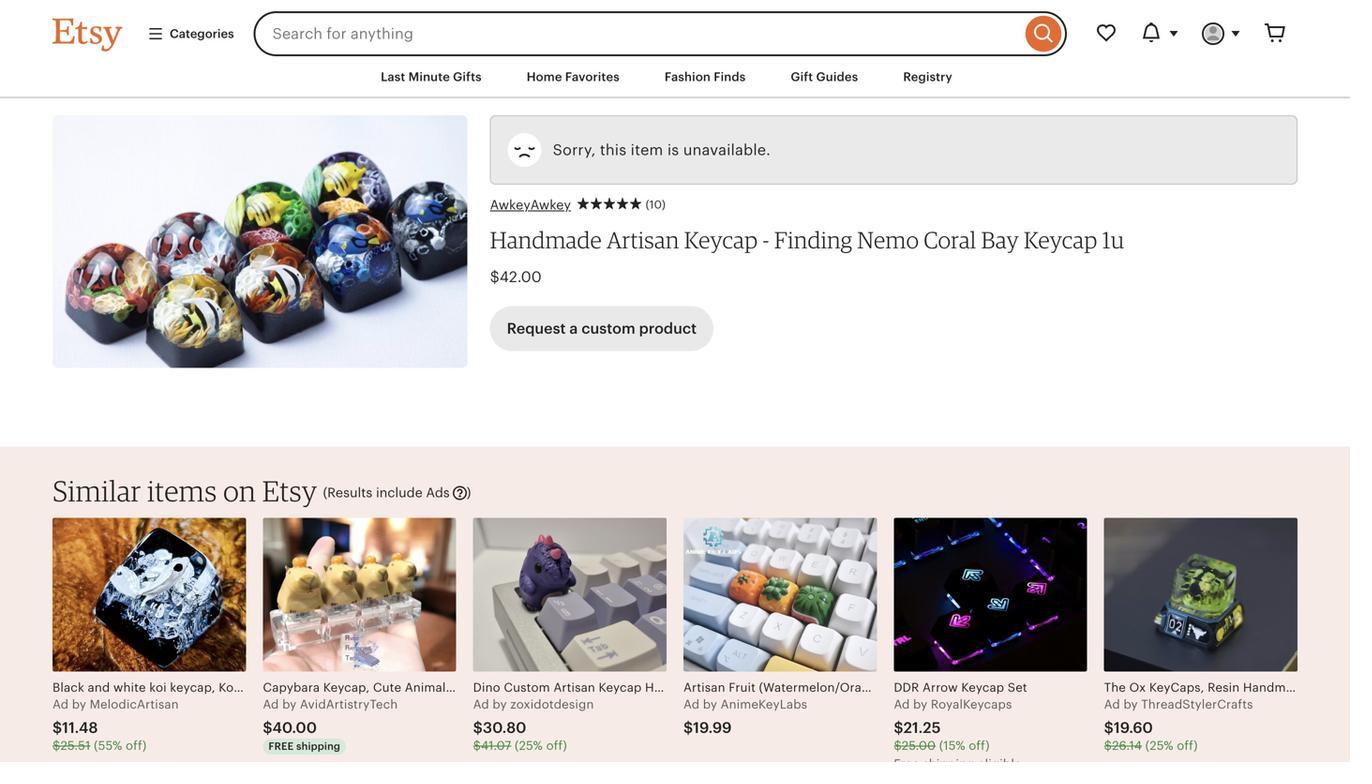 Task type: vqa. For each thing, say whether or not it's contained in the screenshot.
B inside the a d b y zoxidotdesign $ 30.80 $ 41.07 (25% off)
yes



Task type: describe. For each thing, give the bounding box(es) containing it.
)
[[467, 485, 471, 500]]

d for 19.60
[[1113, 698, 1121, 712]]

last
[[381, 70, 406, 84]]

coral
[[924, 226, 977, 254]]

y for 30.80
[[500, 698, 507, 712]]

-
[[763, 226, 770, 254]]

21.25
[[904, 720, 941, 737]]

b inside ddr arrow keycap set a d b y royalkeycaps $ 21.25 $ 25.00 (15% off)
[[914, 698, 922, 712]]

y for 19.60
[[1132, 698, 1138, 712]]

a for 19.99
[[684, 698, 692, 712]]

y for 19.99
[[711, 698, 718, 712]]

minute
[[409, 70, 450, 84]]

fashion
[[665, 70, 711, 84]]

a d b y avidartistrytech $ 40.00 free shipping
[[263, 698, 398, 753]]

off) for 30.80
[[546, 739, 567, 753]]

unavailable.
[[684, 142, 771, 159]]

40.00
[[273, 720, 317, 737]]

42.00
[[500, 269, 542, 285]]

categories
[[170, 27, 234, 41]]

y for 40.00
[[290, 698, 297, 712]]

set
[[1008, 681, 1028, 695]]

d inside ddr arrow keycap set a d b y royalkeycaps $ 21.25 $ 25.00 (15% off)
[[902, 698, 910, 712]]

gift guides link
[[777, 60, 873, 94]]

(25% for 30.80
[[515, 739, 543, 753]]

avidartistrytech
[[300, 698, 398, 712]]

30.80
[[483, 720, 527, 737]]

home favorites
[[527, 70, 620, 84]]

fashion finds link
[[651, 60, 760, 94]]

this
[[600, 142, 627, 159]]

registry link
[[890, 60, 967, 94]]

handmade artisan keycap -  finding nemo coral bay keycap 1u
[[490, 226, 1125, 254]]

a for 30.80
[[473, 698, 482, 712]]

artisan
[[607, 226, 680, 254]]

the ox keycaps, resin handmade keycap, chinese zodiac keycaps, artisan keycaps set for mechanical keyboard image
[[1105, 518, 1298, 672]]

royalkeycaps
[[931, 698, 1013, 712]]

25.00
[[902, 739, 936, 753]]

ads
[[426, 485, 450, 500]]

y inside ddr arrow keycap set a d b y royalkeycaps $ 21.25 $ 25.00 (15% off)
[[921, 698, 928, 712]]

results
[[328, 485, 373, 500]]

menu bar containing last minute gifts
[[19, 56, 1332, 99]]

y for 11.48
[[80, 698, 86, 712]]

off) inside ddr arrow keycap set a d b y royalkeycaps $ 21.25 $ 25.00 (15% off)
[[969, 739, 990, 753]]

registry
[[904, 70, 953, 84]]

fashion finds
[[665, 70, 746, 84]]

product
[[639, 320, 697, 337]]

(15%
[[940, 739, 966, 753]]

a d b y zoxidotdesign $ 30.80 $ 41.07 (25% off)
[[473, 698, 594, 753]]

b for 19.60
[[1124, 698, 1132, 712]]

19.60
[[1114, 720, 1154, 737]]

awkeyawkey link
[[490, 196, 577, 215]]

11.48
[[62, 720, 98, 737]]

threadstylercrafts
[[1142, 698, 1254, 712]]

finds
[[714, 70, 746, 84]]

$ 42.00
[[490, 269, 542, 285]]

b for 30.80
[[493, 698, 501, 712]]

a d b y melodicartisan $ 11.48 $ 25.51 (55% off)
[[53, 698, 179, 753]]

( results include ads
[[323, 485, 450, 500]]

d for 19.99
[[692, 698, 700, 712]]

keycap for set
[[962, 681, 1005, 695]]

d for 30.80
[[482, 698, 489, 712]]

request a custom product link
[[490, 306, 714, 351]]

keycap for -
[[685, 226, 758, 254]]

a d b y threadstylercrafts $ 19.60 $ 26.14 (25% off)
[[1105, 698, 1254, 753]]

ddr arrow keycap set a d b y royalkeycaps $ 21.25 $ 25.00 (15% off)
[[894, 681, 1028, 753]]



Task type: locate. For each thing, give the bounding box(es) containing it.
a up the 26.14
[[1105, 698, 1113, 712]]

b up 19.60
[[1124, 698, 1132, 712]]

a for 11.48
[[53, 698, 61, 712]]

similar
[[53, 474, 141, 508]]

y inside the a d b y avidartistrytech $ 40.00 free shipping
[[290, 698, 297, 712]]

6 d from the left
[[1113, 698, 1121, 712]]

item
[[631, 142, 664, 159]]

none search field inside "categories" 'banner'
[[254, 11, 1067, 56]]

b up 11.48
[[72, 698, 80, 712]]

0 horizontal spatial keycap
[[685, 226, 758, 254]]

b inside a d b y threadstylercrafts $ 19.60 $ 26.14 (25% off)
[[1124, 698, 1132, 712]]

6 b from the left
[[1124, 698, 1132, 712]]

gift guides
[[791, 70, 859, 84]]

2 d from the left
[[271, 698, 279, 712]]

b down "ddr"
[[914, 698, 922, 712]]

a down "ddr"
[[894, 698, 903, 712]]

a inside a d b y zoxidotdesign $ 30.80 $ 41.07 (25% off)
[[473, 698, 482, 712]]

favorites
[[565, 70, 620, 84]]

sorry, this item is unavailable.
[[553, 142, 771, 159]]

off)
[[126, 739, 147, 753], [546, 739, 567, 753], [969, 739, 990, 753], [1177, 739, 1198, 753]]

bay
[[982, 226, 1020, 254]]

y up 40.00
[[290, 698, 297, 712]]

keycap left 1u
[[1024, 226, 1098, 254]]

$
[[490, 269, 500, 285], [53, 720, 62, 737], [263, 720, 273, 737], [473, 720, 483, 737], [684, 720, 693, 737], [894, 720, 904, 737], [1105, 720, 1114, 737], [53, 739, 60, 753], [473, 739, 481, 753], [894, 739, 902, 753], [1105, 739, 1113, 753]]

a
[[570, 320, 578, 337], [53, 698, 61, 712], [263, 698, 271, 712], [473, 698, 482, 712], [684, 698, 692, 712], [894, 698, 903, 712], [1105, 698, 1113, 712]]

$ inside the a d b y avidartistrytech $ 40.00 free shipping
[[263, 720, 273, 737]]

19.99
[[693, 720, 732, 737]]

off) inside a d b y threadstylercrafts $ 19.60 $ 26.14 (25% off)
[[1177, 739, 1198, 753]]

zoxidotdesign
[[511, 698, 594, 712]]

d inside a d b y zoxidotdesign $ 30.80 $ 41.07 (25% off)
[[482, 698, 489, 712]]

artisan fruit (watermelon/orange/pineapple) resin keycap - handmade fruit keyboard accessory image
[[684, 518, 877, 672]]

b for 40.00
[[282, 698, 290, 712]]

off) down the zoxidotdesign
[[546, 739, 567, 753]]

6 y from the left
[[1132, 698, 1138, 712]]

a for 40.00
[[263, 698, 271, 712]]

y up 19.60
[[1132, 698, 1138, 712]]

gifts
[[453, 70, 482, 84]]

dino custom artisan keycap handmade for mx cherry cute dinosaur image
[[473, 518, 667, 672]]

1 horizontal spatial keycap
[[962, 681, 1005, 695]]

off) right (15%
[[969, 739, 990, 753]]

y up 30.80
[[500, 698, 507, 712]]

d
[[61, 698, 69, 712], [271, 698, 279, 712], [482, 698, 489, 712], [692, 698, 700, 712], [902, 698, 910, 712], [1113, 698, 1121, 712]]

5 b from the left
[[914, 698, 922, 712]]

a left animekeylabs
[[684, 698, 692, 712]]

Search for anything text field
[[254, 11, 1022, 56]]

include
[[376, 485, 423, 500]]

keycap up royalkeycaps
[[962, 681, 1005, 695]]

off) for 19.60
[[1177, 739, 1198, 753]]

home favorites link
[[513, 60, 634, 94]]

d inside the a d b y melodicartisan $ 11.48 $ 25.51 (55% off)
[[61, 698, 69, 712]]

2 off) from the left
[[546, 739, 567, 753]]

keycap
[[685, 226, 758, 254], [1024, 226, 1098, 254], [962, 681, 1005, 695]]

(55%
[[94, 739, 122, 753]]

d up 40.00
[[271, 698, 279, 712]]

capybara keycap, cute animal inspired gaming keyboard cap, orange rabbit duck capybara keycaps, custom handmade artisan cherry mx keycap image
[[263, 518, 456, 672]]

a inside the a d b y avidartistrytech $ 40.00 free shipping
[[263, 698, 271, 712]]

a inside a d b y animekeylabs $ 19.99
[[684, 698, 692, 712]]

b inside a d b y zoxidotdesign $ 30.80 $ 41.07 (25% off)
[[493, 698, 501, 712]]

1u
[[1103, 226, 1125, 254]]

off) right (55% on the bottom left of the page
[[126, 739, 147, 753]]

a up 41.07
[[473, 698, 482, 712]]

25.51
[[60, 739, 90, 753]]

sorry,
[[553, 142, 596, 159]]

d up 19.60
[[1113, 698, 1121, 712]]

(25% down 30.80
[[515, 739, 543, 753]]

2 y from the left
[[290, 698, 297, 712]]

b inside a d b y animekeylabs $ 19.99
[[703, 698, 711, 712]]

etsy
[[262, 474, 318, 508]]

free
[[269, 741, 294, 753]]

nemo
[[858, 226, 919, 254]]

keycap left -
[[685, 226, 758, 254]]

b up the 19.99
[[703, 698, 711, 712]]

4 off) from the left
[[1177, 739, 1198, 753]]

2 (25% from the left
[[1146, 739, 1174, 753]]

4 b from the left
[[703, 698, 711, 712]]

d for 40.00
[[271, 698, 279, 712]]

b inside the a d b y melodicartisan $ 11.48 $ 25.51 (55% off)
[[72, 698, 80, 712]]

$ inside a d b y animekeylabs $ 19.99
[[684, 720, 693, 737]]

0 horizontal spatial (25%
[[515, 739, 543, 753]]

request
[[507, 320, 566, 337]]

guides
[[817, 70, 859, 84]]

1 b from the left
[[72, 698, 80, 712]]

3 d from the left
[[482, 698, 489, 712]]

last minute gifts
[[381, 70, 482, 84]]

items
[[147, 474, 217, 508]]

b up 40.00
[[282, 698, 290, 712]]

menu bar
[[19, 56, 1332, 99]]

(25% for 19.60
[[1146, 739, 1174, 753]]

d up 30.80
[[482, 698, 489, 712]]

off) for 11.48
[[126, 739, 147, 753]]

categories banner
[[19, 0, 1332, 56]]

b for 19.99
[[703, 698, 711, 712]]

y up the 19.99
[[711, 698, 718, 712]]

1 y from the left
[[80, 698, 86, 712]]

(25% inside a d b y zoxidotdesign $ 30.80 $ 41.07 (25% off)
[[515, 739, 543, 753]]

26.14
[[1113, 739, 1143, 753]]

y inside a d b y threadstylercrafts $ 19.60 $ 26.14 (25% off)
[[1132, 698, 1138, 712]]

1 d from the left
[[61, 698, 69, 712]]

1 (25% from the left
[[515, 739, 543, 753]]

y inside a d b y zoxidotdesign $ 30.80 $ 41.07 (25% off)
[[500, 698, 507, 712]]

a left custom
[[570, 320, 578, 337]]

ddr
[[894, 681, 920, 695]]

2 b from the left
[[282, 698, 290, 712]]

finding
[[775, 226, 853, 254]]

3 y from the left
[[500, 698, 507, 712]]

off) inside the a d b y melodicartisan $ 11.48 $ 25.51 (55% off)
[[126, 739, 147, 753]]

last minute gifts link
[[367, 60, 496, 94]]

arrow
[[923, 681, 958, 695]]

5 d from the left
[[902, 698, 910, 712]]

d for 11.48
[[61, 698, 69, 712]]

custom
[[582, 320, 636, 337]]

handmade
[[490, 226, 602, 254]]

awkeyawkey
[[490, 198, 571, 213]]

y inside the a d b y melodicartisan $ 11.48 $ 25.51 (55% off)
[[80, 698, 86, 712]]

b for 11.48
[[72, 698, 80, 712]]

home
[[527, 70, 562, 84]]

y inside a d b y animekeylabs $ 19.99
[[711, 698, 718, 712]]

(25% down 19.60
[[1146, 739, 1174, 753]]

1 off) from the left
[[126, 739, 147, 753]]

gift
[[791, 70, 814, 84]]

41.07
[[481, 739, 512, 753]]

a for 19.60
[[1105, 698, 1113, 712]]

1 horizontal spatial (25%
[[1146, 739, 1174, 753]]

a d b y animekeylabs $ 19.99
[[684, 698, 808, 737]]

a inside a d b y threadstylercrafts $ 19.60 $ 26.14 (25% off)
[[1105, 698, 1113, 712]]

y up 11.48
[[80, 698, 86, 712]]

request a custom product
[[507, 320, 697, 337]]

4 y from the left
[[711, 698, 718, 712]]

black and white koi keycap, koi fish for cherry mx keycap, custom keycap, artisan keycap, resin keycap set, gift ideas image
[[53, 518, 246, 672]]

2 horizontal spatial keycap
[[1024, 226, 1098, 254]]

a inside the a d b y melodicartisan $ 11.48 $ 25.51 (55% off)
[[53, 698, 61, 712]]

a up 25.51
[[53, 698, 61, 712]]

animekeylabs
[[721, 698, 808, 712]]

(10)
[[646, 199, 666, 211]]

d inside a d b y animekeylabs $ 19.99
[[692, 698, 700, 712]]

b
[[72, 698, 80, 712], [282, 698, 290, 712], [493, 698, 501, 712], [703, 698, 711, 712], [914, 698, 922, 712], [1124, 698, 1132, 712]]

similar items on etsy
[[53, 474, 318, 508]]

off) inside a d b y zoxidotdesign $ 30.80 $ 41.07 (25% off)
[[546, 739, 567, 753]]

b up 30.80
[[493, 698, 501, 712]]

d down "ddr"
[[902, 698, 910, 712]]

on
[[223, 474, 256, 508]]

a up the free
[[263, 698, 271, 712]]

off) down threadstylercrafts on the bottom
[[1177, 739, 1198, 753]]

b inside the a d b y avidartistrytech $ 40.00 free shipping
[[282, 698, 290, 712]]

4 d from the left
[[692, 698, 700, 712]]

melodicartisan
[[90, 698, 179, 712]]

3 b from the left
[[493, 698, 501, 712]]

y down arrow on the bottom of the page
[[921, 698, 928, 712]]

y
[[80, 698, 86, 712], [290, 698, 297, 712], [500, 698, 507, 712], [711, 698, 718, 712], [921, 698, 928, 712], [1132, 698, 1138, 712]]

categories button
[[133, 17, 248, 51]]

shipping
[[296, 741, 341, 753]]

d up 11.48
[[61, 698, 69, 712]]

keycap inside ddr arrow keycap set a d b y royalkeycaps $ 21.25 $ 25.00 (15% off)
[[962, 681, 1005, 695]]

(25% inside a d b y threadstylercrafts $ 19.60 $ 26.14 (25% off)
[[1146, 739, 1174, 753]]

3 off) from the left
[[969, 739, 990, 753]]

5 y from the left
[[921, 698, 928, 712]]

(25%
[[515, 739, 543, 753], [1146, 739, 1174, 753]]

(
[[323, 485, 328, 500]]

d inside a d b y threadstylercrafts $ 19.60 $ 26.14 (25% off)
[[1113, 698, 1121, 712]]

d inside the a d b y avidartistrytech $ 40.00 free shipping
[[271, 698, 279, 712]]

d up the 19.99
[[692, 698, 700, 712]]

a inside ddr arrow keycap set a d b y royalkeycaps $ 21.25 $ 25.00 (15% off)
[[894, 698, 903, 712]]

ddr arrow keycap set image
[[894, 518, 1088, 672]]

is
[[668, 142, 679, 159]]

None search field
[[254, 11, 1067, 56]]



